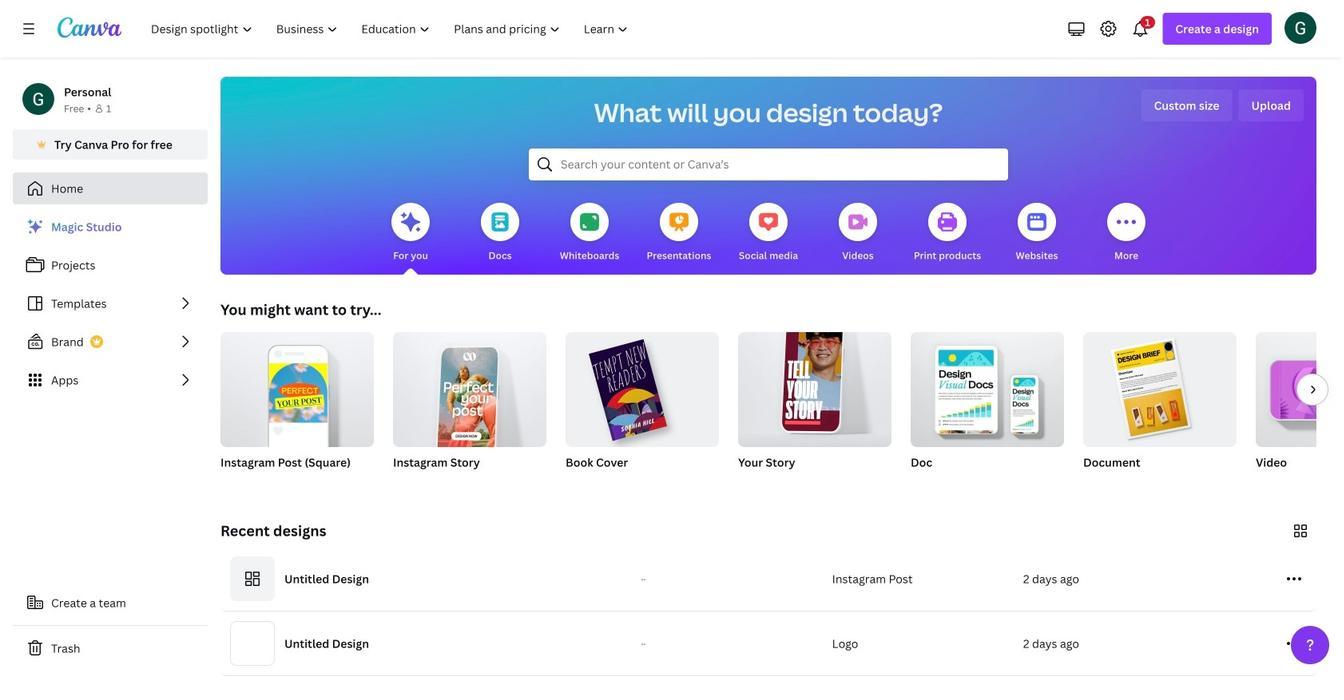 Task type: describe. For each thing, give the bounding box(es) containing it.
top level navigation element
[[141, 13, 642, 45]]

Search search field
[[561, 149, 977, 180]]



Task type: vqa. For each thing, say whether or not it's contained in the screenshot.
your in the A showcase of 100 design quotes to ignite your inspiration
no



Task type: locate. For each thing, give the bounding box(es) containing it.
greg robinson image
[[1285, 12, 1317, 44]]

None search field
[[529, 149, 1009, 181]]

list
[[13, 211, 208, 396]]

group
[[738, 323, 892, 491], [738, 323, 892, 448], [221, 326, 374, 491], [221, 326, 374, 448], [393, 326, 547, 491], [393, 326, 547, 457], [566, 326, 719, 491], [566, 326, 719, 448], [911, 326, 1065, 491], [911, 326, 1065, 448], [1084, 326, 1237, 491], [1084, 326, 1237, 448], [1256, 332, 1343, 491], [1256, 332, 1343, 448]]



